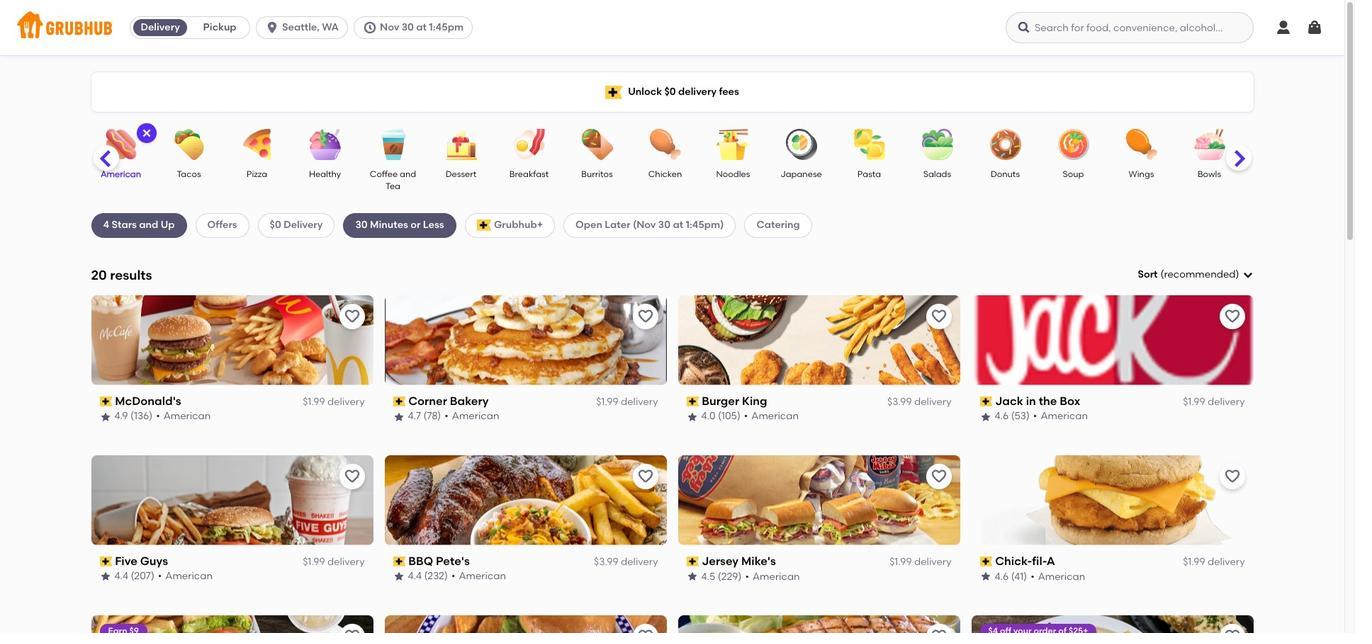 Task type: describe. For each thing, give the bounding box(es) containing it.
• for chick-fil-a
[[1031, 571, 1035, 583]]

american for burger king
[[752, 411, 799, 423]]

seattle, wa button
[[256, 16, 354, 39]]

grubhub+
[[494, 219, 543, 231]]

(229)
[[718, 571, 742, 583]]

and for coffee and tea
[[400, 169, 416, 179]]

subscription pass image for bbq pete's
[[393, 557, 406, 567]]

4.6 for jack in the box
[[995, 411, 1009, 423]]

five guys
[[115, 555, 168, 568]]

corner bakery logo image
[[385, 295, 667, 386]]

(232)
[[424, 571, 448, 583]]

american image
[[96, 129, 146, 160]]

nov
[[380, 21, 399, 33]]

tacos image
[[164, 129, 214, 160]]

pasta
[[858, 169, 881, 179]]

american down american image
[[101, 169, 141, 179]]

$3.99 delivery for bbq pete's
[[594, 557, 658, 569]]

30 minutes or less
[[356, 219, 444, 231]]

20
[[91, 267, 107, 283]]

chicken
[[648, 169, 682, 179]]

0 horizontal spatial 30
[[356, 219, 368, 231]]

seattle, wa
[[282, 21, 339, 33]]

save this restaurant button for 'mcdonald's logo'
[[339, 304, 365, 330]]

• american for jersey mike's
[[745, 571, 800, 583]]

in
[[1026, 395, 1036, 408]]

dessert
[[446, 169, 477, 179]]

4.0
[[702, 411, 716, 423]]

nov 30 at 1:45pm button
[[354, 16, 479, 39]]

mike's
[[742, 555, 776, 568]]

pasta image
[[845, 129, 894, 160]]

recommended
[[1164, 269, 1236, 281]]

donuts image
[[981, 129, 1030, 160]]

at inside nov 30 at 1:45pm button
[[416, 21, 427, 33]]

save this restaurant image for five guys logo at bottom left
[[343, 468, 361, 485]]

4.6 for chick-fil-a
[[995, 571, 1009, 583]]

0 horizontal spatial and
[[139, 219, 158, 231]]

open later (nov 30 at 1:45pm)
[[576, 219, 724, 231]]

subscription pass image for burger king
[[687, 397, 699, 407]]

jersey
[[702, 555, 739, 568]]

star icon image for chick-fil-a
[[980, 572, 991, 583]]

mcdonald's logo image
[[91, 295, 373, 386]]

$1.99 for jack in the box
[[1183, 396, 1206, 408]]

$1.99 delivery for chick-fil-a
[[1183, 557, 1245, 569]]

subscription pass image for jack in the box
[[980, 397, 993, 407]]

(53)
[[1011, 411, 1030, 423]]

and for smoothies and juices
[[1255, 182, 1272, 192]]

none field containing sort
[[1138, 268, 1254, 282]]

tacos
[[177, 169, 201, 179]]

chick-
[[995, 555, 1032, 568]]

$1.99 delivery for five guys
[[303, 557, 365, 569]]

jersey mike's
[[702, 555, 776, 568]]

save this restaurant button for chick-fil-a logo
[[1220, 464, 1245, 490]]

guys
[[140, 555, 168, 568]]

• for burger king
[[744, 411, 748, 423]]

star icon image for burger king
[[687, 412, 698, 423]]

american for bbq pete's
[[459, 571, 506, 583]]

$1.99 for mcdonald's
[[303, 396, 325, 408]]

save this restaurant image for ivar's seafood bar logo
[[930, 629, 948, 634]]

$1.99 delivery for mcdonald's
[[303, 396, 365, 408]]

(41)
[[1011, 571, 1027, 583]]

american for five guys
[[165, 571, 213, 583]]

4.4 for five guys
[[114, 571, 128, 583]]

or
[[411, 219, 421, 231]]

chick-fil-a
[[995, 555, 1056, 568]]

(78)
[[424, 411, 441, 423]]

american for jersey mike's
[[753, 571, 800, 583]]

save this restaurant image for corner
[[637, 308, 654, 325]]

save this restaurant button for "bbq pete's logo"
[[633, 464, 658, 490]]

$1.99 for five guys
[[303, 557, 325, 569]]

later
[[605, 219, 631, 231]]

4.6 (53)
[[995, 411, 1030, 423]]

the
[[1039, 395, 1057, 408]]

save this restaurant button for five guys logo at bottom left
[[339, 464, 365, 490]]

star icon image for five guys
[[100, 572, 111, 583]]

$0 delivery
[[270, 219, 323, 231]]

wa
[[322, 21, 339, 33]]

4.4 (232)
[[408, 571, 448, 583]]

4.6 (41)
[[995, 571, 1027, 583]]

• american for five guys
[[158, 571, 213, 583]]

healthy
[[309, 169, 341, 179]]

star icon image for corner bakery
[[393, 412, 404, 423]]

subscription pass image for chick-fil-a
[[980, 557, 993, 567]]

delivery for bbq pete's
[[621, 557, 658, 569]]

$1.99 for jersey mike's
[[890, 557, 912, 569]]

$1.99 delivery for jersey mike's
[[890, 557, 952, 569]]

juices
[[1274, 182, 1300, 192]]

$1.99 delivery for jack in the box
[[1183, 396, 1245, 408]]

1:45pm)
[[686, 219, 724, 231]]

4.7
[[408, 411, 421, 423]]

smoothies
[[1256, 169, 1300, 179]]

soup image
[[1049, 129, 1099, 160]]

nov 30 at 1:45pm
[[380, 21, 464, 33]]

• american for burger king
[[744, 411, 799, 423]]

• american for corner bakery
[[445, 411, 499, 423]]

jack in the box
[[995, 395, 1081, 408]]

jack
[[995, 395, 1024, 408]]

20 results
[[91, 267, 152, 283]]

up
[[161, 219, 175, 231]]

box
[[1060, 395, 1081, 408]]

bbq pete's logo image
[[385, 456, 667, 546]]

bakery
[[450, 395, 489, 408]]

delivery button
[[131, 16, 190, 39]]

burger king logo image
[[678, 295, 960, 386]]

soup
[[1063, 169, 1084, 179]]

breakfast image
[[504, 129, 554, 160]]

donuts
[[991, 169, 1020, 179]]

bowls image
[[1185, 129, 1235, 160]]

subscription pass image for corner bakery
[[393, 397, 406, 407]]

save this restaurant button for jack in the box logo
[[1220, 304, 1245, 330]]

ivar's seafood bar logo image
[[678, 616, 960, 634]]

less
[[423, 219, 444, 231]]

duke's seafood logo image
[[385, 616, 667, 634]]

subscription pass image for five guys
[[100, 557, 112, 567]]

4.5
[[702, 571, 716, 583]]

delivery for corner bakery
[[621, 396, 658, 408]]

smoothies and juices
[[1255, 169, 1300, 192]]

unlock
[[628, 86, 662, 98]]

coffee and tea
[[370, 169, 416, 192]]

unlock $0 delivery fees
[[628, 86, 739, 98]]

save this restaurant image for burger
[[930, 308, 948, 325]]

4.5 (229)
[[702, 571, 742, 583]]

american for chick-fil-a
[[1038, 571, 1086, 583]]

$3.99 for king
[[888, 396, 912, 408]]

grubhub plus flag logo image for grubhub+
[[477, 220, 491, 231]]

bbq
[[408, 555, 433, 568]]

$1.99 for chick-fil-a
[[1183, 557, 1206, 569]]

Search for food, convenience, alcohol... search field
[[1006, 12, 1254, 43]]

0 vertical spatial $0
[[665, 86, 676, 98]]

minutes
[[370, 219, 408, 231]]



Task type: vqa. For each thing, say whether or not it's contained in the screenshot.


Task type: locate. For each thing, give the bounding box(es) containing it.
1 horizontal spatial at
[[673, 219, 684, 231]]

(
[[1161, 269, 1164, 281]]

svg image
[[1275, 19, 1292, 36], [1307, 19, 1324, 36], [265, 21, 279, 35], [1017, 21, 1032, 35], [141, 128, 152, 139], [1242, 270, 1254, 281]]

(136)
[[130, 411, 153, 423]]

sort
[[1138, 269, 1158, 281]]

star icon image for mcdonald's
[[100, 412, 111, 423]]

delivery for mcdonald's
[[327, 396, 365, 408]]

1 horizontal spatial $0
[[665, 86, 676, 98]]

• american down guys
[[158, 571, 213, 583]]

1:45pm
[[429, 21, 464, 33]]

american down king
[[752, 411, 799, 423]]

2 4.6 from the top
[[995, 571, 1009, 583]]

2 horizontal spatial 30
[[659, 219, 671, 231]]

delivery for jersey mike's
[[914, 557, 952, 569]]

(nov
[[633, 219, 656, 231]]

4
[[103, 219, 109, 231]]

save this restaurant image for "bbq pete's logo"
[[637, 468, 654, 485]]

(105)
[[718, 411, 741, 423]]

4.4 (207)
[[114, 571, 154, 583]]

grubhub plus flag logo image for unlock $0 delivery fees
[[606, 85, 623, 99]]

•
[[156, 411, 160, 423], [445, 411, 449, 423], [744, 411, 748, 423], [1034, 411, 1037, 423], [158, 571, 162, 583], [452, 571, 455, 583], [745, 571, 749, 583], [1031, 571, 1035, 583]]

0 horizontal spatial $0
[[270, 219, 281, 231]]

$3.99
[[888, 396, 912, 408], [594, 557, 619, 569]]

delivery left pickup
[[141, 21, 180, 33]]

five guys logo image
[[91, 456, 373, 546]]

at left 1:45pm)
[[673, 219, 684, 231]]

subscription pass image left five
[[100, 557, 112, 567]]

• american down "box"
[[1034, 411, 1088, 423]]

burger
[[702, 395, 740, 408]]

svg image
[[363, 21, 377, 35]]

svg image inside seattle, wa button
[[265, 21, 279, 35]]

fees
[[719, 86, 739, 98]]

• american down bakery
[[445, 411, 499, 423]]

grubhub plus flag logo image left unlock at top
[[606, 85, 623, 99]]

30
[[402, 21, 414, 33], [356, 219, 368, 231], [659, 219, 671, 231]]

$0 right offers
[[270, 219, 281, 231]]

• american for bbq pete's
[[452, 571, 506, 583]]

pizza
[[247, 169, 267, 179]]

subscription pass image for mcdonald's
[[100, 397, 112, 407]]

jersey mike's logo image
[[678, 456, 960, 546]]

4.7 (78)
[[408, 411, 441, 423]]

subscription pass image left jersey
[[687, 557, 699, 567]]

save this restaurant image for jack in the box logo
[[1224, 308, 1241, 325]]

subscription pass image
[[100, 397, 112, 407], [100, 557, 112, 567], [393, 557, 406, 567], [687, 557, 699, 567]]

0 vertical spatial 4.6
[[995, 411, 1009, 423]]

• for corner bakery
[[445, 411, 449, 423]]

subscription pass image left bbq
[[393, 557, 406, 567]]

4.0 (105)
[[702, 411, 741, 423]]

• american
[[156, 411, 211, 423], [445, 411, 499, 423], [744, 411, 799, 423], [1034, 411, 1088, 423], [158, 571, 213, 583], [452, 571, 506, 583], [745, 571, 800, 583], [1031, 571, 1086, 583]]

wings image
[[1117, 129, 1167, 160]]

0 horizontal spatial at
[[416, 21, 427, 33]]

save this restaurant button for burger king logo
[[926, 304, 952, 330]]

0 horizontal spatial $3.99 delivery
[[594, 557, 658, 569]]

30 inside button
[[402, 21, 414, 33]]

$0
[[665, 86, 676, 98], [270, 219, 281, 231]]

grubhub plus flag logo image left grubhub+
[[477, 220, 491, 231]]

catering
[[757, 219, 800, 231]]

1 horizontal spatial delivery
[[284, 219, 323, 231]]

and left up at the left of the page
[[139, 219, 158, 231]]

star icon image left 4.0
[[687, 412, 698, 423]]

• american down pete's
[[452, 571, 506, 583]]

star icon image for jack in the box
[[980, 412, 991, 423]]

1 vertical spatial $3.99
[[594, 557, 619, 569]]

1 horizontal spatial and
[[400, 169, 416, 179]]

• for jack in the box
[[1034, 411, 1037, 423]]

• american for jack in the box
[[1034, 411, 1088, 423]]

1 vertical spatial and
[[1255, 182, 1272, 192]]

4 stars and up
[[103, 219, 175, 231]]

save this restaurant button for jersey mike's logo on the right bottom of page
[[926, 464, 952, 490]]

subscription pass image left the burger
[[687, 397, 699, 407]]

and inside "smoothies and juices"
[[1255, 182, 1272, 192]]

save this restaurant image for jersey
[[930, 468, 948, 485]]

$1.99 delivery for corner bakery
[[596, 396, 658, 408]]

american down a
[[1038, 571, 1086, 583]]

chicken image
[[641, 129, 690, 160]]

subscription pass image for jersey mike's
[[687, 557, 699, 567]]

delivery for chick-fil-a
[[1208, 557, 1245, 569]]

• down pete's
[[452, 571, 455, 583]]

• american for mcdonald's
[[156, 411, 211, 423]]

five
[[115, 555, 137, 568]]

1 vertical spatial delivery
[[284, 219, 323, 231]]

• right (105)
[[744, 411, 748, 423]]

fil-
[[1032, 555, 1047, 568]]

• right (78)
[[445, 411, 449, 423]]

star icon image left 4.9
[[100, 412, 111, 423]]

corner
[[408, 395, 447, 408]]

• down guys
[[158, 571, 162, 583]]

save this restaurant button for corner bakery logo
[[633, 304, 658, 330]]

noodles image
[[709, 129, 758, 160]]

$3.99 delivery for burger king
[[888, 396, 952, 408]]

burritos
[[582, 169, 613, 179]]

noodles
[[716, 169, 750, 179]]

0 vertical spatial $3.99
[[888, 396, 912, 408]]

• right the (53) on the bottom of page
[[1034, 411, 1037, 423]]

star icon image for jersey mike's
[[687, 572, 698, 583]]

subscription pass image
[[393, 397, 406, 407], [687, 397, 699, 407], [980, 397, 993, 407], [980, 557, 993, 567]]

1 vertical spatial $0
[[270, 219, 281, 231]]

4.4 down five
[[114, 571, 128, 583]]

japanese
[[781, 169, 822, 179]]

pickup
[[203, 21, 237, 33]]

• american down king
[[744, 411, 799, 423]]

subscription pass image left mcdonald's
[[100, 397, 112, 407]]

delivery for burger king
[[914, 396, 952, 408]]

at
[[416, 21, 427, 33], [673, 219, 684, 231]]

american down mcdonald's
[[164, 411, 211, 423]]

0 horizontal spatial grubhub plus flag logo image
[[477, 220, 491, 231]]

)
[[1236, 269, 1240, 281]]

save this restaurant image
[[1224, 308, 1241, 325], [343, 468, 361, 485], [637, 468, 654, 485], [343, 629, 361, 634], [930, 629, 948, 634], [1224, 629, 1241, 634]]

1 vertical spatial 4.6
[[995, 571, 1009, 583]]

1 horizontal spatial 4.4
[[408, 571, 422, 583]]

tea
[[386, 182, 401, 192]]

• american down mcdonald's
[[156, 411, 211, 423]]

1 vertical spatial $3.99 delivery
[[594, 557, 658, 569]]

4.9 (136)
[[114, 411, 153, 423]]

• right (136)
[[156, 411, 160, 423]]

star icon image for bbq pete's
[[393, 572, 404, 583]]

salads image
[[913, 129, 962, 160]]

japanese image
[[777, 129, 826, 160]]

star icon image left 4.4 (207)
[[100, 572, 111, 583]]

subscription pass image left chick-
[[980, 557, 993, 567]]

4.6 down 'jack'
[[995, 411, 1009, 423]]

star icon image left 4.7
[[393, 412, 404, 423]]

grubhub plus flag logo image
[[606, 85, 623, 99], [477, 220, 491, 231]]

0 vertical spatial and
[[400, 169, 416, 179]]

save this restaurant image for chick-
[[1224, 468, 1241, 485]]

coffee and tea image
[[368, 129, 418, 160]]

1 horizontal spatial 30
[[402, 21, 414, 33]]

mcdonald's
[[115, 395, 181, 408]]

offers
[[207, 219, 237, 231]]

breakfast
[[510, 169, 549, 179]]

save this restaurant image
[[343, 308, 361, 325], [637, 308, 654, 325], [930, 308, 948, 325], [930, 468, 948, 485], [1224, 468, 1241, 485], [637, 629, 654, 634]]

2 4.4 from the left
[[408, 571, 422, 583]]

$0 right unlock at top
[[665, 86, 676, 98]]

30 right nov
[[402, 21, 414, 33]]

1 horizontal spatial $3.99
[[888, 396, 912, 408]]

pizza image
[[232, 129, 282, 160]]

stars
[[112, 219, 137, 231]]

1 horizontal spatial grubhub plus flag logo image
[[606, 85, 623, 99]]

main navigation navigation
[[0, 0, 1345, 55]]

a
[[1047, 555, 1056, 568]]

0 horizontal spatial delivery
[[141, 21, 180, 33]]

american for jack in the box
[[1041, 411, 1088, 423]]

at left '1:45pm' on the left of the page
[[416, 21, 427, 33]]

star icon image
[[100, 412, 111, 423], [393, 412, 404, 423], [687, 412, 698, 423], [980, 412, 991, 423], [100, 572, 111, 583], [393, 572, 404, 583], [687, 572, 698, 583], [980, 572, 991, 583]]

1 4.6 from the top
[[995, 411, 1009, 423]]

charleys cheesesteaks logo image
[[91, 616, 373, 634]]

0 vertical spatial at
[[416, 21, 427, 33]]

pickup button
[[190, 16, 250, 39]]

pete's
[[436, 555, 470, 568]]

None field
[[1138, 268, 1254, 282]]

american for mcdonald's
[[164, 411, 211, 423]]

0 vertical spatial grubhub plus flag logo image
[[606, 85, 623, 99]]

american down bakery
[[452, 411, 499, 423]]

0 horizontal spatial $3.99
[[594, 557, 619, 569]]

2 vertical spatial and
[[139, 219, 158, 231]]

american down "box"
[[1041, 411, 1088, 423]]

(207)
[[131, 571, 154, 583]]

star icon image left the 4.5 at the bottom
[[687, 572, 698, 583]]

1 vertical spatial grubhub plus flag logo image
[[477, 220, 491, 231]]

svg image inside field
[[1242, 270, 1254, 281]]

chick-fil-a logo image
[[972, 456, 1254, 546]]

4.4 for bbq pete's
[[408, 571, 422, 583]]

1 4.4 from the left
[[114, 571, 128, 583]]

salads
[[924, 169, 952, 179]]

$1.99
[[303, 396, 325, 408], [596, 396, 619, 408], [1183, 396, 1206, 408], [303, 557, 325, 569], [890, 557, 912, 569], [1183, 557, 1206, 569]]

burritos image
[[572, 129, 622, 160]]

4.4 down bbq
[[408, 571, 422, 583]]

1 horizontal spatial $3.99 delivery
[[888, 396, 952, 408]]

$1.99 for corner bakery
[[596, 396, 619, 408]]

$3.99 for pete's
[[594, 557, 619, 569]]

0 vertical spatial $3.99 delivery
[[888, 396, 952, 408]]

american down mike's on the bottom right
[[753, 571, 800, 583]]

subscription pass image left 'jack'
[[980, 397, 993, 407]]

and inside coffee and tea
[[400, 169, 416, 179]]

30 right (nov
[[659, 219, 671, 231]]

corner bakery
[[408, 395, 489, 408]]

• for five guys
[[158, 571, 162, 583]]

american for corner bakery
[[452, 411, 499, 423]]

4.4
[[114, 571, 128, 583], [408, 571, 422, 583]]

open
[[576, 219, 603, 231]]

• right (41)
[[1031, 571, 1035, 583]]

star icon image left 4.6 (41)
[[980, 572, 991, 583]]

sort ( recommended )
[[1138, 269, 1240, 281]]

$3.99 delivery
[[888, 396, 952, 408], [594, 557, 658, 569]]

4.9
[[114, 411, 128, 423]]

bbq pete's
[[408, 555, 470, 568]]

• for bbq pete's
[[452, 571, 455, 583]]

patty's eggnest logo image
[[972, 616, 1254, 634]]

star icon image left 4.6 (53)
[[980, 412, 991, 423]]

4.6 left (41)
[[995, 571, 1009, 583]]

• american down a
[[1031, 571, 1086, 583]]

• american for chick-fil-a
[[1031, 571, 1086, 583]]

jack in the box logo image
[[972, 295, 1254, 386]]

0 horizontal spatial 4.4
[[114, 571, 128, 583]]

• american down mike's on the bottom right
[[745, 571, 800, 583]]

• for mcdonald's
[[156, 411, 160, 423]]

delivery down healthy in the top left of the page
[[284, 219, 323, 231]]

burger king
[[702, 395, 768, 408]]

american down pete's
[[459, 571, 506, 583]]

and down smoothies
[[1255, 182, 1272, 192]]

2 horizontal spatial and
[[1255, 182, 1272, 192]]

1 vertical spatial at
[[673, 219, 684, 231]]

0 vertical spatial delivery
[[141, 21, 180, 33]]

wings
[[1129, 169, 1154, 179]]

subscription pass image left corner
[[393, 397, 406, 407]]

american
[[101, 169, 141, 179], [164, 411, 211, 423], [452, 411, 499, 423], [752, 411, 799, 423], [1041, 411, 1088, 423], [165, 571, 213, 583], [459, 571, 506, 583], [753, 571, 800, 583], [1038, 571, 1086, 583]]

star icon image left 4.4 (232)
[[393, 572, 404, 583]]

save this restaurant button for ivar's seafood bar logo
[[926, 624, 952, 634]]

results
[[110, 267, 152, 283]]

and
[[400, 169, 416, 179], [1255, 182, 1272, 192], [139, 219, 158, 231]]

delivery for jack in the box
[[1208, 396, 1245, 408]]

dessert image
[[436, 129, 486, 160]]

coffee
[[370, 169, 398, 179]]

30 left minutes
[[356, 219, 368, 231]]

king
[[742, 395, 768, 408]]

save this restaurant button for duke's seafood logo
[[633, 624, 658, 634]]

delivery inside button
[[141, 21, 180, 33]]

bowls
[[1198, 169, 1222, 179]]

and up tea
[[400, 169, 416, 179]]

• for jersey mike's
[[745, 571, 749, 583]]

american down guys
[[165, 571, 213, 583]]

healthy image
[[300, 129, 350, 160]]

delivery for five guys
[[327, 557, 365, 569]]

• down jersey mike's on the right of page
[[745, 571, 749, 583]]

seattle,
[[282, 21, 320, 33]]



